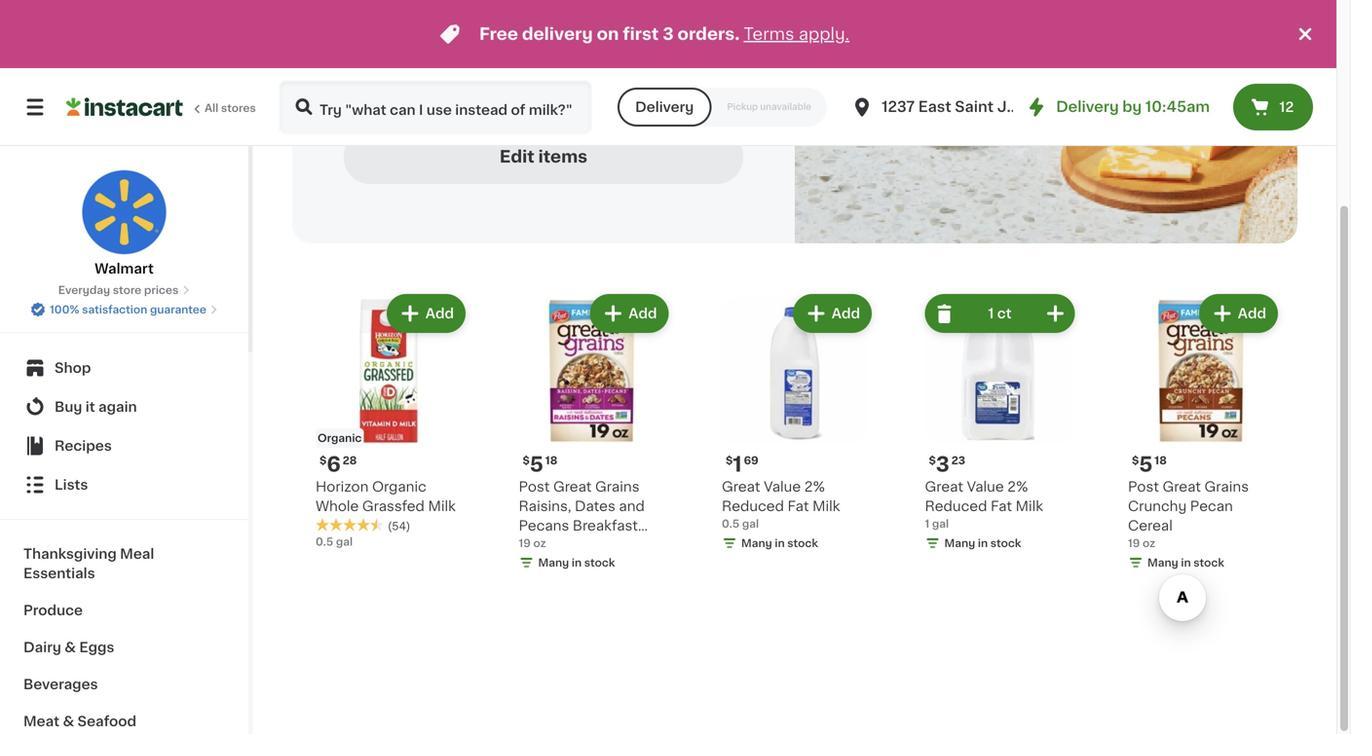 Task type: describe. For each thing, give the bounding box(es) containing it.
fat for 1
[[788, 500, 809, 514]]

1237 east saint james street button
[[851, 80, 1099, 135]]

to
[[393, 105, 408, 119]]

0 horizontal spatial organic
[[318, 433, 362, 444]]

my
[[463, 105, 485, 119]]

super
[[372, 0, 461, 7]]

in down breakfast
[[572, 558, 582, 569]]

beverages
[[23, 678, 98, 692]]

all
[[205, 103, 219, 114]]

delivery by 10:45am link
[[1026, 96, 1211, 119]]

cereal inside post great grains crunchy pecan cereal 19 oz
[[1129, 519, 1173, 533]]

pecans
[[519, 519, 570, 533]]

terms apply. link
[[744, 26, 850, 42]]

it
[[86, 401, 95, 414]]

great value 2% reduced fat milk 1 gal
[[925, 481, 1044, 530]]

super bowl sunday
[[372, 0, 541, 38]]

fat for 3
[[991, 500, 1013, 514]]

product group containing 1
[[714, 290, 876, 591]]

add button for post great grains crunchy pecan cereal
[[1202, 296, 1277, 331]]

1 ct
[[989, 307, 1012, 321]]

add button for great value 2% reduced fat milk
[[795, 296, 870, 331]]

stock for post great grains crunchy pecan cereal 19 oz
[[1194, 558, 1225, 569]]

100% satisfaction guarantee button
[[30, 298, 218, 318]]

breakfast
[[573, 519, 638, 533]]

horizon
[[316, 481, 369, 494]]

buy it again link
[[12, 388, 237, 427]]

great inside great value 2% reduced fat milk 0.5 gal
[[722, 481, 761, 494]]

$ 1 69
[[726, 455, 759, 475]]

instacart logo image
[[66, 96, 183, 119]]

walmart
[[95, 262, 154, 276]]

shop
[[55, 362, 91, 375]]

0.5 gal
[[316, 537, 353, 548]]

satisfaction
[[82, 305, 147, 315]]

service type group
[[618, 88, 828, 127]]

delivery by 10:45am
[[1057, 100, 1211, 114]]

delivery for delivery by 10:45am
[[1057, 100, 1120, 114]]

gal for 3
[[933, 519, 949, 530]]

2 product group from the left
[[511, 290, 673, 591]]

2% for 1
[[805, 481, 826, 494]]

cereal inside "post great grains raisins, dates and pecans breakfast cereal"
[[519, 539, 564, 553]]

1 horizontal spatial 3
[[936, 455, 950, 475]]

meat & seafood
[[23, 715, 136, 729]]

all stores link
[[66, 80, 257, 135]]

in for great value 2% reduced fat milk 1 gal
[[978, 539, 988, 549]]

meat
[[23, 715, 60, 729]]

increment quantity of great value 2% reduced fat milk image
[[1044, 302, 1068, 326]]

23
[[952, 456, 966, 466]]

first
[[623, 26, 659, 42]]

delivery button
[[618, 88, 712, 127]]

great inside "post great grains raisins, dates and pecans breakfast cereal"
[[554, 481, 592, 494]]

terry turtle
[[391, 62, 472, 76]]

grassfed
[[362, 500, 425, 514]]

add for horizon organic whole grassfed milk
[[426, 307, 454, 321]]

add for great value 2% reduced fat milk
[[832, 307, 861, 321]]

69
[[744, 456, 759, 466]]

great value 2% reduced fat milk 0.5 gal
[[722, 481, 841, 530]]

terry
[[391, 62, 427, 76]]

stock down breakfast
[[585, 558, 615, 569]]

in for post great grains crunchy pecan cereal 19 oz
[[1182, 558, 1192, 569]]

many for great value 2% reduced fat milk 1 gal
[[945, 539, 976, 549]]

shop link
[[12, 349, 237, 388]]

great inside great value 2% reduced fat milk 1 gal
[[925, 481, 964, 494]]

19 oz
[[519, 539, 546, 549]]

product group containing 6
[[308, 290, 470, 591]]

1237 east saint james street
[[882, 100, 1099, 114]]

lists
[[55, 479, 88, 492]]

east
[[919, 100, 952, 114]]

edit items
[[500, 149, 588, 165]]

whole
[[316, 500, 359, 514]]

2 $ from the left
[[523, 456, 530, 466]]

18 for post great grains raisins, dates and pecans breakfast cereal
[[546, 456, 558, 466]]

and
[[619, 500, 645, 514]]

meal
[[120, 548, 154, 561]]

28
[[343, 456, 357, 466]]

dairy & eggs link
[[12, 630, 237, 667]]

1237
[[882, 100, 915, 114]]

dairy
[[23, 641, 61, 655]]

free delivery on first 3 orders. terms apply.
[[479, 26, 850, 42]]

5 for post great grains crunchy pecan cereal
[[1140, 455, 1153, 475]]

walmart logo image
[[81, 170, 167, 255]]

organic inside horizon organic whole grassfed milk
[[372, 481, 427, 494]]

everyday store prices
[[58, 285, 179, 296]]

value for 1
[[764, 481, 801, 494]]

post for post great grains raisins, dates and pecans breakfast cereal
[[519, 481, 550, 494]]

horizon organic whole grassfed milk
[[316, 481, 456, 514]]

things
[[344, 105, 390, 119]]

0 horizontal spatial gal
[[336, 537, 353, 548]]

prices
[[144, 285, 179, 296]]

0.5 inside great value 2% reduced fat milk 0.5 gal
[[722, 519, 740, 530]]

5 product group from the left
[[1121, 290, 1283, 591]]

for
[[441, 105, 460, 119]]

essentials
[[23, 567, 95, 581]]

$ 5 18 for post great grains raisins, dates and pecans breakfast cereal
[[523, 455, 558, 475]]

by
[[1123, 100, 1142, 114]]

post great grains raisins, dates and pecans breakfast cereal
[[519, 481, 645, 553]]

raisins,
[[519, 500, 572, 514]]

recipes
[[55, 440, 112, 453]]

grains for pecan
[[1205, 481, 1250, 494]]

orders.
[[678, 26, 740, 42]]

0 horizontal spatial 1
[[733, 455, 742, 475]]

add for post great grains crunchy pecan cereal
[[1239, 307, 1267, 321]]

(54)
[[388, 521, 411, 532]]

& for dairy
[[65, 641, 76, 655]]

buy it again
[[55, 401, 137, 414]]

dairy & eggs
[[23, 641, 114, 655]]

everyday store prices link
[[58, 283, 190, 298]]



Task type: locate. For each thing, give the bounding box(es) containing it.
1 vertical spatial organic
[[372, 481, 427, 494]]

oz
[[534, 539, 546, 549], [1143, 539, 1156, 549]]

many in stock down post great grains crunchy pecan cereal 19 oz
[[1148, 558, 1225, 569]]

party!
[[513, 105, 555, 119]]

5 for post great grains raisins, dates and pecans breakfast cereal
[[530, 455, 544, 475]]

organic
[[318, 433, 362, 444], [372, 481, 427, 494]]

stock for great value 2% reduced fat milk 0.5 gal
[[788, 539, 819, 549]]

reduced down the $ 1 69
[[722, 500, 785, 514]]

everyday
[[58, 285, 110, 296]]

grains for dates
[[596, 481, 640, 494]]

3 $ from the left
[[726, 456, 733, 466]]

many down great value 2% reduced fat milk 0.5 gal at the bottom right of the page
[[742, 539, 773, 549]]

1 horizontal spatial oz
[[1143, 539, 1156, 549]]

1 vertical spatial 1
[[733, 455, 742, 475]]

2 horizontal spatial gal
[[933, 519, 949, 530]]

stock down great value 2% reduced fat milk 0.5 gal at the bottom right of the page
[[788, 539, 819, 549]]

delivery
[[1057, 100, 1120, 114], [636, 100, 694, 114]]

lists link
[[12, 466, 237, 505]]

product group containing 3
[[918, 290, 1079, 591]]

1 left ct
[[989, 307, 995, 321]]

gal down the $ 1 69
[[743, 519, 759, 530]]

1 horizontal spatial 5
[[1140, 455, 1153, 475]]

2% inside great value 2% reduced fat milk 1 gal
[[1008, 481, 1029, 494]]

2 great from the left
[[722, 481, 761, 494]]

0.5
[[722, 519, 740, 530], [316, 537, 334, 548]]

1 19 from the left
[[519, 539, 531, 549]]

fat inside great value 2% reduced fat milk 1 gal
[[991, 500, 1013, 514]]

post for post great grains crunchy pecan cereal 19 oz
[[1129, 481, 1160, 494]]

1 vertical spatial cereal
[[519, 539, 564, 553]]

saint
[[955, 100, 994, 114]]

$ up the raisins,
[[523, 456, 530, 466]]

1 milk from the left
[[428, 500, 456, 514]]

3 great from the left
[[925, 481, 964, 494]]

thanksgiving
[[23, 548, 117, 561]]

many for great value 2% reduced fat milk 0.5 gal
[[742, 539, 773, 549]]

milk inside great value 2% reduced fat milk 0.5 gal
[[813, 500, 841, 514]]

post inside post great grains crunchy pecan cereal 19 oz
[[1129, 481, 1160, 494]]

4 product group from the left
[[918, 290, 1079, 591]]

2 5 from the left
[[1140, 455, 1153, 475]]

street
[[1052, 100, 1099, 114]]

0 horizontal spatial grains
[[596, 481, 640, 494]]

$ 3 23
[[929, 455, 966, 475]]

18 for post great grains crunchy pecan cereal
[[1155, 456, 1168, 466]]

many in stock for great value 2% reduced fat milk 0.5 gal
[[742, 539, 819, 549]]

0 horizontal spatial oz
[[534, 539, 546, 549]]

organic up grassfed
[[372, 481, 427, 494]]

1 5 from the left
[[530, 455, 544, 475]]

oz down crunchy
[[1143, 539, 1156, 549]]

great up crunchy
[[1163, 481, 1202, 494]]

0 horizontal spatial $ 5 18
[[523, 455, 558, 475]]

1 $ 5 18 from the left
[[523, 455, 558, 475]]

in down great value 2% reduced fat milk 1 gal on the right
[[978, 539, 988, 549]]

1 horizontal spatial 2%
[[1008, 481, 1029, 494]]

organic up 28
[[318, 433, 362, 444]]

many for post great grains crunchy pecan cereal 19 oz
[[1148, 558, 1179, 569]]

stock
[[788, 539, 819, 549], [991, 539, 1022, 549], [585, 558, 615, 569], [1194, 558, 1225, 569]]

1 product group from the left
[[308, 290, 470, 591]]

cereal down pecans
[[519, 539, 564, 553]]

3
[[663, 26, 674, 42], [936, 455, 950, 475]]

0 vertical spatial 3
[[663, 26, 674, 42]]

1 add button from the left
[[389, 296, 464, 331]]

reduced down $ 3 23
[[925, 500, 988, 514]]

3 product group from the left
[[714, 290, 876, 591]]

terms
[[744, 26, 795, 42]]

1 horizontal spatial organic
[[372, 481, 427, 494]]

grains inside "post great grains raisins, dates and pecans breakfast cereal"
[[596, 481, 640, 494]]

2 milk from the left
[[813, 500, 841, 514]]

delivery
[[522, 26, 593, 42]]

cereal down crunchy
[[1129, 519, 1173, 533]]

0 vertical spatial 0.5
[[722, 519, 740, 530]]

2 post from the left
[[1129, 481, 1160, 494]]

1
[[989, 307, 995, 321], [733, 455, 742, 475], [925, 519, 930, 530]]

0 vertical spatial &
[[65, 641, 76, 655]]

many down 19 oz at the bottom of page
[[539, 558, 569, 569]]

$ left 28
[[320, 456, 327, 466]]

1 reduced from the left
[[722, 500, 785, 514]]

delivery left by
[[1057, 100, 1120, 114]]

2%
[[805, 481, 826, 494], [1008, 481, 1029, 494]]

grains inside post great grains crunchy pecan cereal 19 oz
[[1205, 481, 1250, 494]]

$ inside $ 6 28
[[320, 456, 327, 466]]

apply.
[[799, 26, 850, 42]]

in down post great grains crunchy pecan cereal 19 oz
[[1182, 558, 1192, 569]]

$ up crunchy
[[1133, 456, 1140, 466]]

add for post great grains raisins, dates and pecans breakfast cereal
[[629, 307, 657, 321]]

& left 'eggs'
[[65, 641, 76, 655]]

guarantee
[[150, 305, 207, 315]]

oz inside post great grains crunchy pecan cereal 19 oz
[[1143, 539, 1156, 549]]

many in stock down great value 2% reduced fat milk 1 gal on the right
[[945, 539, 1022, 549]]

3 milk from the left
[[1016, 500, 1044, 514]]

edit
[[500, 149, 535, 165]]

&
[[65, 641, 76, 655], [63, 715, 74, 729]]

1 $ from the left
[[320, 456, 327, 466]]

3 add from the left
[[832, 307, 861, 321]]

18
[[546, 456, 558, 466], [1155, 456, 1168, 466]]

gal for 1
[[743, 519, 759, 530]]

0 horizontal spatial 2%
[[805, 481, 826, 494]]

1 post from the left
[[519, 481, 550, 494]]

gal down whole
[[336, 537, 353, 548]]

2 grains from the left
[[1205, 481, 1250, 494]]

delivery down free delivery on first 3 orders. terms apply. at the top of page
[[636, 100, 694, 114]]

stock down great value 2% reduced fat milk 1 gal on the right
[[991, 539, 1022, 549]]

meat & seafood link
[[12, 704, 237, 735]]

many in stock
[[742, 539, 819, 549], [945, 539, 1022, 549], [539, 558, 615, 569], [1148, 558, 1225, 569]]

post
[[519, 481, 550, 494], [1129, 481, 1160, 494]]

stores
[[221, 103, 256, 114]]

walmart link
[[81, 170, 167, 279]]

19 down crunchy
[[1129, 539, 1141, 549]]

5 up the raisins,
[[530, 455, 544, 475]]

many down great value 2% reduced fat milk 1 gal on the right
[[945, 539, 976, 549]]

add button
[[389, 296, 464, 331], [592, 296, 667, 331], [795, 296, 870, 331], [1202, 296, 1277, 331]]

6
[[327, 455, 341, 475]]

grains up and
[[596, 481, 640, 494]]

4 add from the left
[[1239, 307, 1267, 321]]

4 $ from the left
[[929, 456, 936, 466]]

4 great from the left
[[1163, 481, 1202, 494]]

add button for post great grains raisins, dates and pecans breakfast cereal
[[592, 296, 667, 331]]

oz down pecans
[[534, 539, 546, 549]]

1 horizontal spatial value
[[967, 481, 1005, 494]]

many in stock for great value 2% reduced fat milk 1 gal
[[945, 539, 1022, 549]]

reduced inside great value 2% reduced fat milk 0.5 gal
[[722, 500, 785, 514]]

1 inside great value 2% reduced fat milk 1 gal
[[925, 519, 930, 530]]

$ for great value 2% reduced fat milk 0.5 gal
[[726, 456, 733, 466]]

2 18 from the left
[[1155, 456, 1168, 466]]

0 horizontal spatial 5
[[530, 455, 544, 475]]

1 add from the left
[[426, 307, 454, 321]]

4 add button from the left
[[1202, 296, 1277, 331]]

0 horizontal spatial fat
[[788, 500, 809, 514]]

100% satisfaction guarantee
[[50, 305, 207, 315]]

great inside post great grains crunchy pecan cereal 19 oz
[[1163, 481, 1202, 494]]

2 fat from the left
[[991, 500, 1013, 514]]

2 oz from the left
[[1143, 539, 1156, 549]]

great down the $ 1 69
[[722, 481, 761, 494]]

1 horizontal spatial 1
[[925, 519, 930, 530]]

many in stock down breakfast
[[539, 558, 615, 569]]

2 $ 5 18 from the left
[[1133, 455, 1168, 475]]

1 vertical spatial 0.5
[[316, 537, 334, 548]]

& right meat
[[63, 715, 74, 729]]

delivery inside delivery button
[[636, 100, 694, 114]]

19 down pecans
[[519, 539, 531, 549]]

add button for horizon organic whole grassfed milk
[[389, 296, 464, 331]]

beverages link
[[12, 667, 237, 704]]

value inside great value 2% reduced fat milk 0.5 gal
[[764, 481, 801, 494]]

milk inside horizon organic whole grassfed milk
[[428, 500, 456, 514]]

★★★★★
[[316, 519, 384, 532], [316, 519, 384, 532]]

items
[[539, 149, 588, 165]]

1 left 69
[[733, 455, 742, 475]]

ct
[[998, 307, 1012, 321]]

2 horizontal spatial milk
[[1016, 500, 1044, 514]]

1 2% from the left
[[805, 481, 826, 494]]

2% for 3
[[1008, 481, 1029, 494]]

great
[[554, 481, 592, 494], [722, 481, 761, 494], [925, 481, 964, 494], [1163, 481, 1202, 494]]

1 value from the left
[[764, 481, 801, 494]]

on
[[597, 26, 619, 42]]

2% inside great value 2% reduced fat milk 0.5 gal
[[805, 481, 826, 494]]

3 right first
[[663, 26, 674, 42]]

add
[[426, 307, 454, 321], [629, 307, 657, 321], [832, 307, 861, 321], [1239, 307, 1267, 321]]

1 fat from the left
[[788, 500, 809, 514]]

gal down $ 3 23
[[933, 519, 949, 530]]

3 inside limited time offer region
[[663, 26, 674, 42]]

milk
[[428, 500, 456, 514], [813, 500, 841, 514], [1016, 500, 1044, 514]]

1 18 from the left
[[546, 456, 558, 466]]

gal
[[743, 519, 759, 530], [933, 519, 949, 530], [336, 537, 353, 548]]

james
[[998, 100, 1048, 114]]

1 horizontal spatial fat
[[991, 500, 1013, 514]]

post up the raisins,
[[519, 481, 550, 494]]

5
[[530, 455, 544, 475], [1140, 455, 1153, 475]]

None search field
[[279, 80, 593, 135]]

100%
[[50, 305, 79, 315]]

1 oz from the left
[[534, 539, 546, 549]]

reduced for 1
[[722, 500, 785, 514]]

0 horizontal spatial 0.5
[[316, 537, 334, 548]]

eggs
[[79, 641, 114, 655]]

milk for 1
[[813, 500, 841, 514]]

delivery inside delivery by 10:45am link
[[1057, 100, 1120, 114]]

1 horizontal spatial reduced
[[925, 500, 988, 514]]

0 horizontal spatial delivery
[[636, 100, 694, 114]]

$ for post great grains crunchy pecan cereal 19 oz
[[1133, 456, 1140, 466]]

store
[[113, 285, 142, 296]]

1 down $ 3 23
[[925, 519, 930, 530]]

in for great value 2% reduced fat milk 0.5 gal
[[775, 539, 785, 549]]

1 horizontal spatial cereal
[[1129, 519, 1173, 533]]

many
[[742, 539, 773, 549], [945, 539, 976, 549], [539, 558, 569, 569], [1148, 558, 1179, 569]]

value
[[764, 481, 801, 494], [967, 481, 1005, 494]]

10:45am
[[1146, 100, 1211, 114]]

19 inside post great grains crunchy pecan cereal 19 oz
[[1129, 539, 1141, 549]]

0.5 down the $ 1 69
[[722, 519, 740, 530]]

produce
[[23, 604, 83, 618]]

2 value from the left
[[967, 481, 1005, 494]]

many in stock down great value 2% reduced fat milk 0.5 gal at the bottom right of the page
[[742, 539, 819, 549]]

limited time offer region
[[0, 0, 1294, 68]]

0 vertical spatial 1
[[989, 307, 995, 321]]

0 horizontal spatial value
[[764, 481, 801, 494]]

buy
[[411, 105, 437, 119]]

cereal
[[1129, 519, 1173, 533], [519, 539, 564, 553]]

stock down post great grains crunchy pecan cereal 19 oz
[[1194, 558, 1225, 569]]

0.5 down whole
[[316, 537, 334, 548]]

1 horizontal spatial 0.5
[[722, 519, 740, 530]]

gal inside great value 2% reduced fat milk 1 gal
[[933, 519, 949, 530]]

1 horizontal spatial delivery
[[1057, 100, 1120, 114]]

0 horizontal spatial reduced
[[722, 500, 785, 514]]

grains up "pecan"
[[1205, 481, 1250, 494]]

1 vertical spatial 3
[[936, 455, 950, 475]]

5 up crunchy
[[1140, 455, 1153, 475]]

$ 5 18 up the raisins,
[[523, 455, 558, 475]]

seafood
[[78, 715, 136, 729]]

1 horizontal spatial 18
[[1155, 456, 1168, 466]]

2 reduced from the left
[[925, 500, 988, 514]]

2 add button from the left
[[592, 296, 667, 331]]

18 up the raisins,
[[546, 456, 558, 466]]

in
[[775, 539, 785, 549], [978, 539, 988, 549], [572, 558, 582, 569], [1182, 558, 1192, 569]]

things to buy for my big party!
[[344, 105, 555, 119]]

produce link
[[12, 593, 237, 630]]

2 19 from the left
[[1129, 539, 1141, 549]]

product group
[[308, 290, 470, 591], [511, 290, 673, 591], [714, 290, 876, 591], [918, 290, 1079, 591], [1121, 290, 1283, 591]]

$ 5 18 up crunchy
[[1133, 455, 1168, 475]]

fat inside great value 2% reduced fat milk 0.5 gal
[[788, 500, 809, 514]]

value inside great value 2% reduced fat milk 1 gal
[[967, 481, 1005, 494]]

milk for 3
[[1016, 500, 1044, 514]]

1 horizontal spatial post
[[1129, 481, 1160, 494]]

many down post great grains crunchy pecan cereal 19 oz
[[1148, 558, 1179, 569]]

$ inside the $ 1 69
[[726, 456, 733, 466]]

0 horizontal spatial milk
[[428, 500, 456, 514]]

1 horizontal spatial 19
[[1129, 539, 1141, 549]]

1 horizontal spatial $ 5 18
[[1133, 455, 1168, 475]]

thanksgiving meal essentials link
[[12, 536, 237, 593]]

5 $ from the left
[[1133, 456, 1140, 466]]

0 vertical spatial cereal
[[1129, 519, 1173, 533]]

12
[[1280, 100, 1295, 114]]

$ 5 18 for post great grains crunchy pecan cereal
[[1133, 455, 1168, 475]]

$ inside $ 3 23
[[929, 456, 936, 466]]

reduced for 3
[[925, 500, 988, 514]]

crunchy
[[1129, 500, 1187, 514]]

0 horizontal spatial cereal
[[519, 539, 564, 553]]

0 horizontal spatial 18
[[546, 456, 558, 466]]

post great grains crunchy pecan cereal 19 oz
[[1129, 481, 1250, 549]]

1 grains from the left
[[596, 481, 640, 494]]

0 horizontal spatial post
[[519, 481, 550, 494]]

edit items button
[[344, 130, 744, 184]]

1 horizontal spatial grains
[[1205, 481, 1250, 494]]

great down $ 3 23
[[925, 481, 964, 494]]

dates
[[575, 500, 616, 514]]

& for meat
[[63, 715, 74, 729]]

2 horizontal spatial 1
[[989, 307, 995, 321]]

pecan
[[1191, 500, 1234, 514]]

$ left 69
[[726, 456, 733, 466]]

Search field
[[281, 82, 591, 133]]

post inside "post great grains raisins, dates and pecans breakfast cereal"
[[519, 481, 550, 494]]

buy
[[55, 401, 82, 414]]

in down great value 2% reduced fat milk 0.5 gal at the bottom right of the page
[[775, 539, 785, 549]]

many in stock for post great grains crunchy pecan cereal 19 oz
[[1148, 558, 1225, 569]]

delivery for delivery
[[636, 100, 694, 114]]

sunday
[[372, 10, 486, 38]]

remove great value 2% reduced fat milk image
[[933, 302, 957, 326]]

$ left 23
[[929, 456, 936, 466]]

12 button
[[1234, 84, 1314, 131]]

big
[[488, 105, 510, 119]]

0 horizontal spatial 19
[[519, 539, 531, 549]]

free
[[479, 26, 518, 42]]

great up dates
[[554, 481, 592, 494]]

$
[[320, 456, 327, 466], [523, 456, 530, 466], [726, 456, 733, 466], [929, 456, 936, 466], [1133, 456, 1140, 466]]

2 2% from the left
[[1008, 481, 1029, 494]]

2 vertical spatial 1
[[925, 519, 930, 530]]

1 horizontal spatial gal
[[743, 519, 759, 530]]

gal inside great value 2% reduced fat milk 0.5 gal
[[743, 519, 759, 530]]

$ for great value 2% reduced fat milk 1 gal
[[929, 456, 936, 466]]

stock for great value 2% reduced fat milk 1 gal
[[991, 539, 1022, 549]]

0 vertical spatial organic
[[318, 433, 362, 444]]

1 vertical spatial &
[[63, 715, 74, 729]]

3 left 23
[[936, 455, 950, 475]]

1 horizontal spatial milk
[[813, 500, 841, 514]]

2 add from the left
[[629, 307, 657, 321]]

value for 3
[[967, 481, 1005, 494]]

post up crunchy
[[1129, 481, 1160, 494]]

reduced inside great value 2% reduced fat milk 1 gal
[[925, 500, 988, 514]]

18 up crunchy
[[1155, 456, 1168, 466]]

0 horizontal spatial 3
[[663, 26, 674, 42]]

3 add button from the left
[[795, 296, 870, 331]]

turtle
[[431, 62, 472, 76]]

thanksgiving meal essentials
[[23, 548, 154, 581]]

milk inside great value 2% reduced fat milk 1 gal
[[1016, 500, 1044, 514]]

$ 6 28
[[320, 455, 357, 475]]

1 great from the left
[[554, 481, 592, 494]]



Task type: vqa. For each thing, say whether or not it's contained in the screenshot.
the left 3
yes



